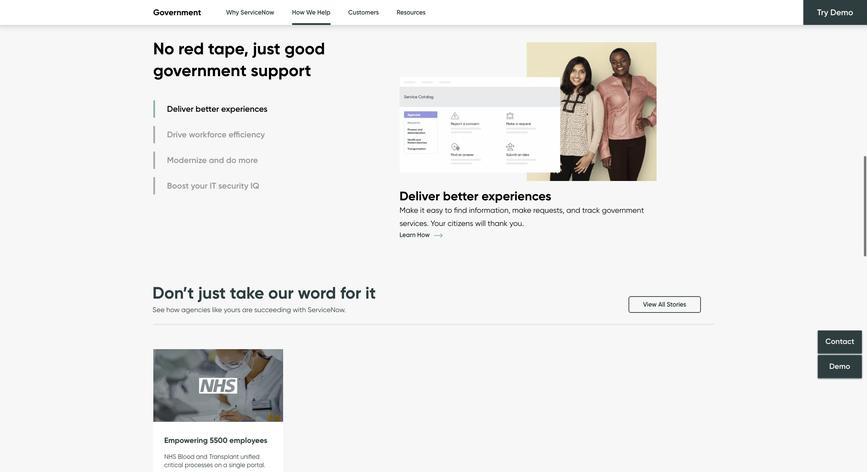 Task type: vqa. For each thing, say whether or not it's contained in the screenshot.
Drive
yes



Task type: locate. For each thing, give the bounding box(es) containing it.
nhs blood and transplant unified critical processes on a single portal.
[[164, 453, 265, 469]]

deliver up "make"
[[399, 188, 440, 203]]

our
[[268, 283, 294, 303]]

government down red
[[153, 60, 247, 81]]

0 vertical spatial better
[[196, 104, 219, 114]]

1 vertical spatial deliver
[[399, 188, 440, 203]]

how we help link
[[292, 0, 330, 27]]

find
[[454, 206, 467, 215]]

experiences
[[221, 104, 267, 114], [482, 188, 551, 203]]

demo
[[830, 7, 853, 17], [829, 362, 850, 371]]

how down "services."
[[417, 231, 430, 239]]

1 vertical spatial demo
[[829, 362, 850, 371]]

better up find
[[443, 188, 478, 203]]

drive workforce efficiency link
[[153, 126, 269, 143]]

just inside no red tape, just good government support
[[253, 38, 280, 59]]

boost your it security iq
[[167, 181, 259, 191]]

a
[[223, 461, 227, 469]]

experiences inside deliver better experiences make it easy to find information, make requests, and track government services. your citizens will thank you.
[[482, 188, 551, 203]]

demo right try
[[830, 7, 853, 17]]

it left easy
[[420, 206, 425, 215]]

and left track
[[566, 206, 580, 215]]

for
[[340, 283, 361, 303]]

better up workforce
[[196, 104, 219, 114]]

1 horizontal spatial deliver
[[399, 188, 440, 203]]

0 horizontal spatial it
[[365, 283, 376, 303]]

0 horizontal spatial better
[[196, 104, 219, 114]]

do
[[226, 155, 236, 165]]

0 vertical spatial government
[[153, 60, 247, 81]]

just up support
[[253, 38, 280, 59]]

government right track
[[602, 206, 644, 215]]

demo link
[[818, 355, 862, 378]]

and inside the modernize and do more link
[[209, 155, 224, 165]]

and up processes
[[196, 453, 207, 460]]

employees
[[229, 436, 267, 445]]

0 vertical spatial just
[[253, 38, 280, 59]]

learn how link
[[399, 231, 453, 239]]

experiences up efficiency
[[221, 104, 267, 114]]

0 horizontal spatial just
[[198, 283, 226, 303]]

deliver inside deliver better experiences make it easy to find information, make requests, and track government services. your citizens will thank you.
[[399, 188, 440, 203]]

deliver for deliver better experiences
[[167, 104, 194, 114]]

government inside deliver better experiences make it easy to find information, make requests, and track government services. your citizens will thank you.
[[602, 206, 644, 215]]

take
[[230, 283, 264, 303]]

your
[[191, 181, 208, 191]]

how left we
[[292, 9, 305, 16]]

and
[[209, 155, 224, 165], [566, 206, 580, 215], [196, 453, 207, 460]]

1 horizontal spatial experiences
[[482, 188, 551, 203]]

1 vertical spatial just
[[198, 283, 226, 303]]

workforce
[[189, 130, 227, 140]]

unified
[[241, 453, 260, 460]]

deliver up drive
[[167, 104, 194, 114]]

government inside no red tape, just good government support
[[153, 60, 247, 81]]

demo down contact link on the right bottom of the page
[[829, 362, 850, 371]]

deliver better experiences make it easy to find information, make requests, and track government services. your citizens will thank you.
[[399, 188, 644, 228]]

1 horizontal spatial better
[[443, 188, 478, 203]]

view
[[643, 301, 657, 308]]

1 vertical spatial better
[[443, 188, 478, 203]]

1 horizontal spatial how
[[417, 231, 430, 239]]

more
[[238, 155, 258, 165]]

requests,
[[533, 206, 564, 215]]

1 vertical spatial and
[[566, 206, 580, 215]]

deliver better experiences link
[[153, 100, 269, 118]]

better for deliver better experiences
[[196, 104, 219, 114]]

and left do
[[209, 155, 224, 165]]

support
[[251, 60, 311, 81]]

1 horizontal spatial and
[[209, 155, 224, 165]]

1 vertical spatial how
[[417, 231, 430, 239]]

track
[[582, 206, 600, 215]]

2 horizontal spatial and
[[566, 206, 580, 215]]

empowering 5500 employees
[[164, 436, 267, 445]]

0 horizontal spatial government
[[153, 60, 247, 81]]

succeeding
[[254, 305, 291, 314]]

see
[[152, 305, 165, 314]]

try demo link
[[803, 0, 867, 25]]

0 vertical spatial deliver
[[167, 104, 194, 114]]

0 vertical spatial it
[[420, 206, 425, 215]]

learn
[[399, 231, 416, 239]]

just
[[253, 38, 280, 59], [198, 283, 226, 303]]

transplant
[[209, 453, 239, 460]]

it right for
[[365, 283, 376, 303]]

help
[[317, 9, 330, 16]]

better inside deliver better experiences make it easy to find information, make requests, and track government services. your citizens will thank you.
[[443, 188, 478, 203]]

services.
[[399, 219, 429, 228]]

experiences up make
[[482, 188, 551, 203]]

1 horizontal spatial government
[[602, 206, 644, 215]]

1 vertical spatial experiences
[[482, 188, 551, 203]]

2 vertical spatial and
[[196, 453, 207, 460]]

just up like
[[198, 283, 226, 303]]

citizens
[[448, 219, 473, 228]]

deliver
[[167, 104, 194, 114], [399, 188, 440, 203]]

it
[[420, 206, 425, 215], [365, 283, 376, 303]]

how
[[166, 305, 180, 314]]

to
[[445, 206, 452, 215]]

deliver better experiences
[[167, 104, 267, 114]]

better
[[196, 104, 219, 114], [443, 188, 478, 203]]

government
[[153, 60, 247, 81], [602, 206, 644, 215]]

boost
[[167, 181, 189, 191]]

1 horizontal spatial it
[[420, 206, 425, 215]]

it inside don't just take our word for it see how agencies like yours are succeeding with servicenow.
[[365, 283, 376, 303]]

drive
[[167, 130, 187, 140]]

0 horizontal spatial how
[[292, 9, 305, 16]]

0 vertical spatial experiences
[[221, 104, 267, 114]]

1 horizontal spatial just
[[253, 38, 280, 59]]

resources
[[397, 9, 426, 16]]

stories
[[667, 301, 686, 308]]

view all stories link
[[629, 296, 701, 313]]

servicenow
[[241, 9, 274, 16]]

0 vertical spatial demo
[[830, 7, 853, 17]]

1 vertical spatial it
[[365, 283, 376, 303]]

0 horizontal spatial and
[[196, 453, 207, 460]]

deliver for deliver better experiences make it easy to find information, make requests, and track government services. your citizens will thank you.
[[399, 188, 440, 203]]

how
[[292, 9, 305, 16], [417, 231, 430, 239]]

1 vertical spatial government
[[602, 206, 644, 215]]

make
[[399, 206, 418, 215]]

0 horizontal spatial experiences
[[221, 104, 267, 114]]

why servicenow link
[[226, 0, 274, 25]]

0 vertical spatial and
[[209, 155, 224, 165]]

0 horizontal spatial deliver
[[167, 104, 194, 114]]

government
[[153, 7, 201, 17]]

tape,
[[208, 38, 249, 59]]

security
[[218, 181, 248, 191]]

0 vertical spatial how
[[292, 9, 305, 16]]

like
[[212, 305, 222, 314]]



Task type: describe. For each thing, give the bounding box(es) containing it.
view all stories
[[643, 301, 686, 308]]

don't just take our word for it see how agencies like yours are succeeding with servicenow.
[[152, 283, 376, 314]]

better for deliver better experiences make it easy to find information, make requests, and track government services. your citizens will thank you.
[[443, 188, 478, 203]]

contact link
[[818, 330, 862, 353]]

servicenow.
[[308, 305, 346, 314]]

modernize and do more link
[[153, 152, 269, 169]]

single
[[229, 461, 245, 469]]

processes
[[185, 461, 213, 469]]

experiences for deliver better experiences make it easy to find information, make requests, and track government services. your citizens will thank you.
[[482, 188, 551, 203]]

easy
[[426, 206, 443, 215]]

two citizens smiling about government experiences image
[[399, 30, 657, 188]]

red
[[178, 38, 204, 59]]

just inside don't just take our word for it see how agencies like yours are succeeding with servicenow.
[[198, 283, 226, 303]]

word
[[298, 283, 336, 303]]

nhs blood and transplant empowered 5500 employees image
[[153, 349, 283, 422]]

information,
[[469, 206, 510, 215]]

all
[[658, 301, 665, 308]]

you.
[[509, 219, 524, 228]]

why
[[226, 9, 239, 16]]

demo inside the try demo link
[[830, 7, 853, 17]]

agencies
[[181, 305, 210, 314]]

it inside deliver better experiences make it easy to find information, make requests, and track government services. your citizens will thank you.
[[420, 206, 425, 215]]

no red tape, just good government support
[[153, 38, 325, 81]]

thank
[[488, 219, 508, 228]]

customers link
[[348, 0, 379, 25]]

resources link
[[397, 0, 426, 25]]

it
[[210, 181, 216, 191]]

how we help
[[292, 9, 330, 16]]

experiences for deliver better experiences
[[221, 104, 267, 114]]

are
[[242, 305, 253, 314]]

portal.
[[247, 461, 265, 469]]

make
[[512, 206, 531, 215]]

demo inside demo link
[[829, 362, 850, 371]]

with
[[293, 305, 306, 314]]

and inside deliver better experiences make it easy to find information, make requests, and track government services. your citizens will thank you.
[[566, 206, 580, 215]]

efficiency
[[229, 130, 265, 140]]

why servicenow
[[226, 9, 274, 16]]

5500
[[210, 436, 228, 445]]

customers
[[348, 9, 379, 16]]

critical
[[164, 461, 183, 469]]

drive workforce efficiency
[[167, 130, 265, 140]]

nhs
[[164, 453, 176, 460]]

empowering
[[164, 436, 208, 445]]

boost your it security iq link
[[153, 177, 269, 195]]

learn how
[[399, 231, 431, 239]]

good
[[285, 38, 325, 59]]

blood
[[178, 453, 194, 460]]

yours
[[224, 305, 240, 314]]

iq
[[251, 181, 259, 191]]

try demo
[[817, 7, 853, 17]]

will
[[475, 219, 486, 228]]

don't
[[152, 283, 194, 303]]

we
[[306, 9, 316, 16]]

try
[[817, 7, 828, 17]]

modernize and do more
[[167, 155, 258, 165]]

your
[[431, 219, 446, 228]]

modernize
[[167, 155, 207, 165]]

no
[[153, 38, 174, 59]]

on
[[214, 461, 222, 469]]

contact
[[825, 337, 854, 346]]

and inside nhs blood and transplant unified critical processes on a single portal.
[[196, 453, 207, 460]]



